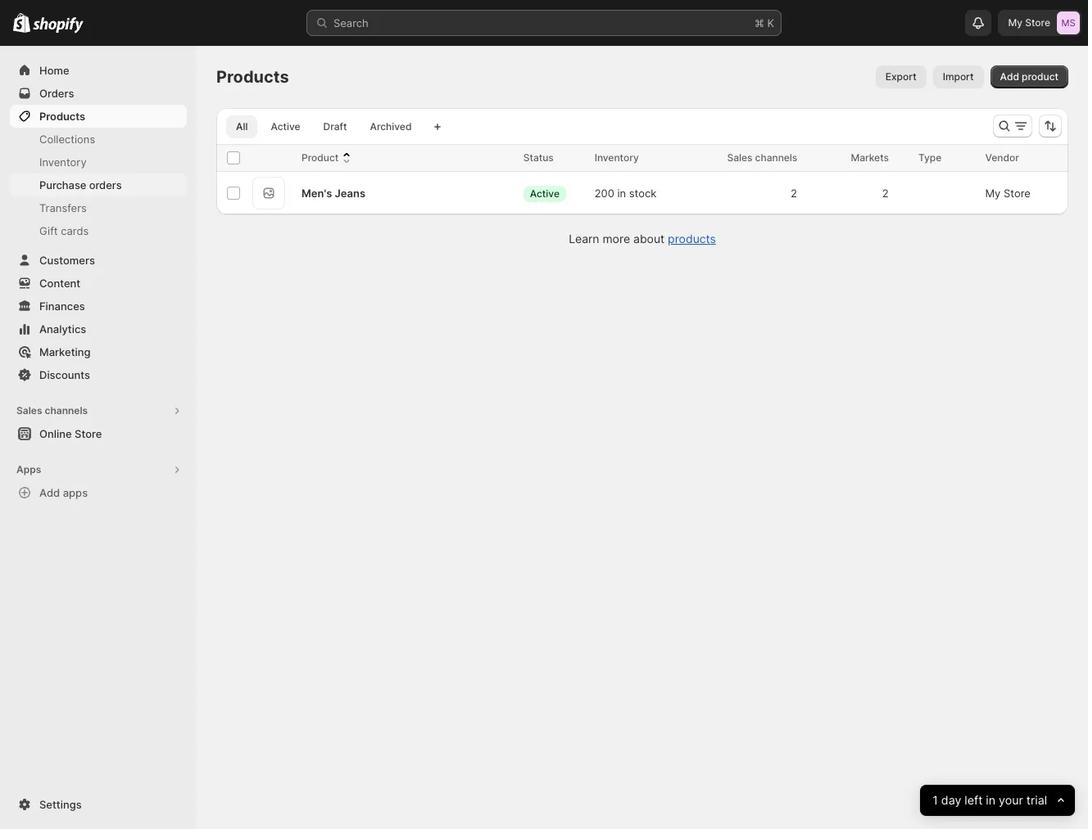 Task type: vqa. For each thing, say whether or not it's contained in the screenshot.
the bottommost the in
yes



Task type: describe. For each thing, give the bounding box(es) containing it.
1 vertical spatial my store
[[985, 187, 1031, 200]]

import button
[[933, 66, 984, 88]]

cards
[[61, 224, 89, 238]]

all
[[236, 120, 248, 133]]

transfers link
[[10, 197, 187, 220]]

inventory inside inventory link
[[39, 156, 87, 169]]

purchase orders link
[[10, 174, 187, 197]]

sales channels button
[[10, 400, 187, 423]]

export
[[885, 70, 917, 83]]

more
[[603, 232, 630, 246]]

import
[[943, 70, 974, 83]]

customers link
[[10, 249, 187, 272]]

content link
[[10, 272, 187, 295]]

0 vertical spatial sales channels
[[727, 152, 797, 164]]

k
[[767, 16, 774, 29]]

add apps button
[[10, 482, 187, 505]]

all button
[[226, 116, 258, 138]]

jeans
[[335, 187, 365, 200]]

orders
[[89, 179, 122, 192]]

active link
[[261, 116, 310, 138]]

1 horizontal spatial products
[[216, 67, 289, 87]]

orders link
[[10, 82, 187, 105]]

archived link
[[360, 116, 421, 138]]

purchase orders
[[39, 179, 122, 192]]

0 horizontal spatial products
[[39, 110, 85, 123]]

men's
[[302, 187, 332, 200]]

gift
[[39, 224, 58, 238]]

status
[[523, 152, 554, 164]]

0 horizontal spatial in
[[617, 187, 626, 200]]

apps
[[16, 464, 41, 476]]

1 vertical spatial store
[[1004, 187, 1031, 200]]

men's jeans
[[302, 187, 365, 200]]

online store link
[[10, 423, 187, 446]]

in inside dropdown button
[[986, 793, 995, 808]]

learn more about products
[[569, 232, 716, 246]]

inventory inside inventory button
[[595, 152, 639, 164]]

channels inside sales channels button
[[45, 405, 88, 417]]

stock
[[629, 187, 657, 200]]

sales inside button
[[16, 405, 42, 417]]

add product link
[[990, 66, 1068, 88]]

200
[[595, 187, 614, 200]]

home
[[39, 64, 69, 77]]

1 day left in your trial button
[[920, 786, 1075, 817]]

200 in stock
[[595, 187, 657, 200]]

home link
[[10, 59, 187, 82]]

markets
[[851, 152, 889, 164]]

discounts
[[39, 369, 90, 382]]

marketing link
[[10, 341, 187, 364]]

products
[[668, 232, 716, 246]]

apps button
[[10, 459, 187, 482]]

your
[[999, 793, 1023, 808]]

product button
[[302, 150, 355, 166]]

add apps
[[39, 487, 88, 500]]

0 vertical spatial sales
[[727, 152, 752, 164]]

apps
[[63, 487, 88, 500]]

my store image
[[1057, 11, 1080, 34]]

0 vertical spatial channels
[[755, 152, 797, 164]]

discounts link
[[10, 364, 187, 387]]

collections link
[[10, 128, 187, 151]]

search
[[333, 16, 368, 29]]



Task type: locate. For each thing, give the bounding box(es) containing it.
2 2 button from the left
[[874, 177, 909, 210]]

vendor button
[[985, 150, 1035, 166]]

1 horizontal spatial add
[[1000, 70, 1019, 83]]

my down the vendor
[[985, 187, 1001, 200]]

tab list
[[223, 115, 425, 138]]

add for add apps
[[39, 487, 60, 500]]

inventory button
[[595, 150, 655, 166]]

gift cards link
[[10, 220, 187, 243]]

2 vertical spatial store
[[75, 428, 102, 441]]

online store button
[[0, 423, 197, 446]]

customers
[[39, 254, 95, 267]]

day
[[941, 793, 961, 808]]

1 horizontal spatial my
[[1008, 16, 1023, 29]]

0 vertical spatial in
[[617, 187, 626, 200]]

finances link
[[10, 295, 187, 318]]

2 button
[[782, 177, 817, 210], [874, 177, 909, 210]]

products link
[[10, 105, 187, 128]]

2
[[791, 187, 797, 200], [882, 187, 889, 200]]

products link
[[668, 232, 716, 246]]

1 horizontal spatial 2
[[882, 187, 889, 200]]

shopify image
[[13, 13, 31, 33]]

store left my store icon
[[1025, 16, 1050, 29]]

export button
[[876, 66, 926, 88]]

active right 'all' at the left
[[271, 120, 300, 133]]

left
[[964, 793, 982, 808]]

add product
[[1000, 70, 1059, 83]]

1 vertical spatial my
[[985, 187, 1001, 200]]

0 horizontal spatial 2
[[791, 187, 797, 200]]

1 horizontal spatial inventory
[[595, 152, 639, 164]]

online store
[[39, 428, 102, 441]]

1 vertical spatial channels
[[45, 405, 88, 417]]

draft
[[323, 120, 347, 133]]

products up collections
[[39, 110, 85, 123]]

collections
[[39, 133, 95, 146]]

analytics link
[[10, 318, 187, 341]]

1 day left in your trial
[[932, 793, 1047, 808]]

0 vertical spatial add
[[1000, 70, 1019, 83]]

my store down vendor button
[[985, 187, 1031, 200]]

add left apps
[[39, 487, 60, 500]]

transfers
[[39, 202, 87, 215]]

tab list containing all
[[223, 115, 425, 138]]

gift cards
[[39, 224, 89, 238]]

add
[[1000, 70, 1019, 83], [39, 487, 60, 500]]

channels
[[755, 152, 797, 164], [45, 405, 88, 417]]

my store
[[1008, 16, 1050, 29], [985, 187, 1031, 200]]

sales channels
[[727, 152, 797, 164], [16, 405, 88, 417]]

content
[[39, 277, 80, 290]]

my left my store icon
[[1008, 16, 1023, 29]]

inventory
[[595, 152, 639, 164], [39, 156, 87, 169]]

0 vertical spatial store
[[1025, 16, 1050, 29]]

shopify image
[[33, 17, 84, 33]]

men's jeans link
[[302, 185, 365, 202]]

type button
[[918, 150, 958, 166]]

product
[[302, 152, 339, 164]]

product
[[1022, 70, 1059, 83]]

settings
[[39, 799, 82, 812]]

1 horizontal spatial channels
[[755, 152, 797, 164]]

0 horizontal spatial 2 button
[[782, 177, 817, 210]]

0 horizontal spatial add
[[39, 487, 60, 500]]

1 2 from the left
[[791, 187, 797, 200]]

active
[[271, 120, 300, 133], [530, 187, 560, 200]]

in
[[617, 187, 626, 200], [986, 793, 995, 808]]

0 horizontal spatial my
[[985, 187, 1001, 200]]

active down status
[[530, 187, 560, 200]]

0 horizontal spatial sales channels
[[16, 405, 88, 417]]

1 horizontal spatial sales channels
[[727, 152, 797, 164]]

0 vertical spatial products
[[216, 67, 289, 87]]

0 vertical spatial active
[[271, 120, 300, 133]]

1
[[932, 793, 938, 808]]

1 vertical spatial products
[[39, 110, 85, 123]]

1 vertical spatial in
[[986, 793, 995, 808]]

in right the left
[[986, 793, 995, 808]]

store down sales channels button
[[75, 428, 102, 441]]

0 vertical spatial my
[[1008, 16, 1023, 29]]

trial
[[1026, 793, 1047, 808]]

0 vertical spatial my store
[[1008, 16, 1050, 29]]

add inside button
[[39, 487, 60, 500]]

0 horizontal spatial inventory
[[39, 156, 87, 169]]

purchase
[[39, 179, 86, 192]]

in right 200
[[617, 187, 626, 200]]

sales
[[727, 152, 752, 164], [16, 405, 42, 417]]

1 vertical spatial active
[[530, 187, 560, 200]]

1 horizontal spatial in
[[986, 793, 995, 808]]

2 2 from the left
[[882, 187, 889, 200]]

inventory up 200 in stock
[[595, 152, 639, 164]]

sales channels inside sales channels button
[[16, 405, 88, 417]]

learn
[[569, 232, 599, 246]]

about
[[633, 232, 665, 246]]

inventory link
[[10, 151, 187, 174]]

store
[[1025, 16, 1050, 29], [1004, 187, 1031, 200], [75, 428, 102, 441]]

0 horizontal spatial active
[[271, 120, 300, 133]]

my
[[1008, 16, 1023, 29], [985, 187, 1001, 200]]

draft link
[[313, 116, 357, 138]]

0 horizontal spatial sales
[[16, 405, 42, 417]]

archived
[[370, 120, 412, 133]]

add left product
[[1000, 70, 1019, 83]]

add for add product
[[1000, 70, 1019, 83]]

active inside tab list
[[271, 120, 300, 133]]

store inside 'link'
[[75, 428, 102, 441]]

⌘
[[755, 16, 764, 29]]

vendor
[[985, 152, 1019, 164]]

settings link
[[10, 794, 187, 817]]

products up 'all' at the left
[[216, 67, 289, 87]]

0 horizontal spatial channels
[[45, 405, 88, 417]]

store down vendor button
[[1004, 187, 1031, 200]]

inventory up purchase
[[39, 156, 87, 169]]

1 vertical spatial add
[[39, 487, 60, 500]]

1 vertical spatial sales channels
[[16, 405, 88, 417]]

my store left my store icon
[[1008, 16, 1050, 29]]

1 2 button from the left
[[782, 177, 817, 210]]

online
[[39, 428, 72, 441]]

finances
[[39, 300, 85, 313]]

marketing
[[39, 346, 91, 359]]

1 horizontal spatial 2 button
[[874, 177, 909, 210]]

orders
[[39, 87, 74, 100]]

1 vertical spatial sales
[[16, 405, 42, 417]]

1 horizontal spatial active
[[530, 187, 560, 200]]

type
[[918, 152, 942, 164]]

analytics
[[39, 323, 86, 336]]

⌘ k
[[755, 16, 774, 29]]

1 horizontal spatial sales
[[727, 152, 752, 164]]



